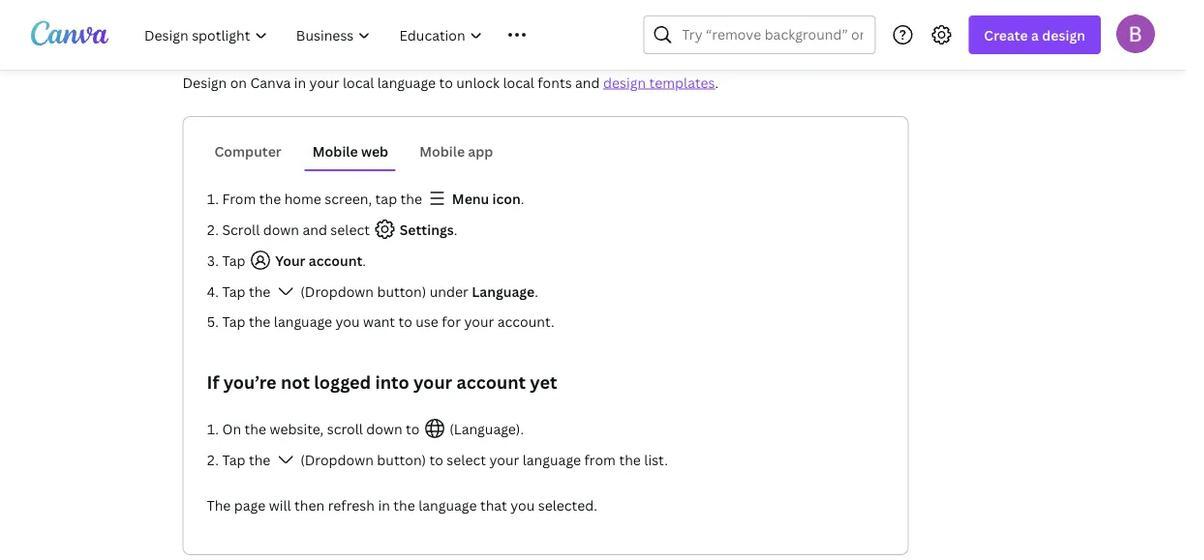 Task type: locate. For each thing, give the bounding box(es) containing it.
1 vertical spatial tap the
[[222, 451, 274, 469]]

0 vertical spatial select
[[331, 220, 370, 239]]

0 horizontal spatial local
[[343, 73, 374, 92]]

language left unlock
[[378, 73, 436, 92]]

. up (dropdown button) under language .
[[363, 251, 366, 270]]

design right a
[[1043, 26, 1086, 44]]

. down menu
[[454, 220, 458, 239]]

language
[[378, 73, 436, 92], [274, 312, 332, 331], [523, 451, 581, 469], [419, 496, 477, 515]]

mobile for mobile web
[[313, 142, 358, 160]]

.
[[715, 73, 719, 92], [521, 189, 525, 208], [454, 220, 458, 239], [363, 251, 366, 270], [535, 282, 539, 301]]

canva
[[250, 73, 291, 92]]

your down '(language).'
[[490, 451, 520, 469]]

design templates link
[[603, 73, 715, 92]]

design on canva in your local language to unlock local fonts and design templates .
[[183, 73, 719, 92]]

not
[[281, 371, 310, 394]]

1 vertical spatial you
[[511, 496, 535, 515]]

down right scroll
[[367, 420, 403, 438]]

design
[[1043, 26, 1086, 44], [603, 73, 646, 92]]

design inside create a design dropdown button
[[1043, 26, 1086, 44]]

a
[[1032, 26, 1039, 44]]

0 vertical spatial (dropdown
[[301, 282, 374, 301]]

account up '(language).'
[[457, 371, 526, 394]]

mobile app
[[420, 142, 494, 160]]

1 horizontal spatial account
[[457, 371, 526, 394]]

top level navigation element
[[132, 15, 597, 54], [132, 15, 597, 54]]

2 tap the from the top
[[222, 451, 274, 469]]

1 tap from the top
[[222, 251, 249, 270]]

1 (dropdown from the top
[[301, 282, 374, 301]]

you're
[[223, 371, 277, 394]]

1 horizontal spatial mobile
[[420, 142, 465, 160]]

icon
[[493, 189, 521, 208]]

0 vertical spatial down
[[263, 220, 299, 239]]

0 horizontal spatial select
[[331, 220, 370, 239]]

tap for (dropdown button) under
[[222, 282, 246, 301]]

design left templates
[[603, 73, 646, 92]]

1 vertical spatial button)
[[377, 451, 426, 469]]

tap the down on
[[222, 451, 274, 469]]

account
[[309, 251, 363, 270], [457, 371, 526, 394]]

page
[[234, 496, 266, 515]]

1 vertical spatial select
[[447, 451, 486, 469]]

the right tap
[[401, 189, 422, 208]]

web
[[361, 142, 389, 160]]

to left use
[[399, 312, 412, 331]]

and
[[575, 73, 600, 92], [303, 220, 327, 239]]

button) up the page will then refresh in the language that you selected.
[[377, 451, 426, 469]]

local up mobile web
[[343, 73, 374, 92]]

1 horizontal spatial in
[[378, 496, 390, 515]]

(dropdown for (dropdown button) under language .
[[301, 282, 374, 301]]

1 vertical spatial account
[[457, 371, 526, 394]]

button) for to
[[377, 451, 426, 469]]

1 horizontal spatial select
[[447, 451, 486, 469]]

. for your account
[[363, 251, 366, 270]]

tap the down scroll
[[222, 282, 274, 301]]

1 tap the from the top
[[222, 282, 274, 301]]

1 vertical spatial and
[[303, 220, 327, 239]]

0 vertical spatial tap the
[[222, 282, 274, 301]]

button) up "tap the language you want to use for your account."
[[377, 282, 426, 301]]

language left that
[[419, 496, 477, 515]]

1 button) from the top
[[377, 282, 426, 301]]

0 horizontal spatial design
[[603, 73, 646, 92]]

your
[[275, 251, 306, 270]]

(dropdown down your account
[[301, 282, 374, 301]]

screen,
[[325, 189, 372, 208]]

yet
[[530, 371, 558, 394]]

in right refresh at the left of the page
[[378, 496, 390, 515]]

2 button) from the top
[[377, 451, 426, 469]]

button) for under
[[377, 282, 426, 301]]

2 mobile from the left
[[420, 142, 465, 160]]

under
[[430, 282, 469, 301]]

(dropdown
[[301, 282, 374, 301], [300, 451, 374, 469]]

1 vertical spatial down
[[367, 420, 403, 438]]

0 vertical spatial button)
[[377, 282, 426, 301]]

to
[[439, 73, 453, 92], [399, 312, 412, 331], [406, 420, 420, 438], [430, 451, 444, 469]]

1 horizontal spatial local
[[503, 73, 535, 92]]

mobile inside mobile web 'button'
[[313, 142, 358, 160]]

you left want
[[336, 312, 360, 331]]

to left unlock
[[439, 73, 453, 92]]

menu
[[452, 189, 489, 208]]

0 horizontal spatial in
[[294, 73, 306, 92]]

and up your account
[[303, 220, 327, 239]]

2 tap from the top
[[222, 282, 246, 301]]

(dropdown down scroll
[[300, 451, 374, 469]]

1 horizontal spatial design
[[1043, 26, 1086, 44]]

0 horizontal spatial down
[[263, 220, 299, 239]]

the
[[207, 496, 231, 515]]

(dropdown button) to select your language from the list.
[[300, 451, 668, 469]]

if you're not logged into your account yet
[[207, 371, 558, 394]]

4 tap from the top
[[222, 451, 246, 469]]

create a design
[[985, 26, 1086, 44]]

select
[[331, 220, 370, 239], [447, 451, 486, 469]]

will
[[269, 496, 291, 515]]

that
[[480, 496, 507, 515]]

local
[[343, 73, 374, 92], [503, 73, 535, 92]]

0 vertical spatial design
[[1043, 26, 1086, 44]]

select down screen,
[[331, 220, 370, 239]]

local left fonts
[[503, 73, 535, 92]]

1 vertical spatial (dropdown
[[300, 451, 374, 469]]

mobile inside mobile app button
[[420, 142, 465, 160]]

select for to
[[447, 451, 486, 469]]

Try "remove background" or "brand kit" search field
[[682, 16, 864, 53]]

1 vertical spatial design
[[603, 73, 646, 92]]

unlock
[[457, 73, 500, 92]]

tap the
[[222, 282, 274, 301], [222, 451, 274, 469]]

home
[[284, 189, 322, 208]]

1 horizontal spatial and
[[575, 73, 600, 92]]

your
[[310, 73, 340, 92], [464, 312, 494, 331], [414, 371, 453, 394], [490, 451, 520, 469]]

tap the for (dropdown button) under
[[222, 282, 274, 301]]

0 vertical spatial account
[[309, 251, 363, 270]]

0 horizontal spatial mobile
[[313, 142, 358, 160]]

and right fonts
[[575, 73, 600, 92]]

in right canva on the left of the page
[[294, 73, 306, 92]]

mobile app button
[[412, 133, 501, 170]]

down up your
[[263, 220, 299, 239]]

tap
[[222, 251, 249, 270], [222, 282, 246, 301], [222, 312, 246, 331], [222, 451, 246, 469]]

down
[[263, 220, 299, 239], [367, 420, 403, 438]]

the up "you're" on the bottom of page
[[249, 312, 271, 331]]

the down scroll
[[249, 282, 271, 301]]

mobile left app
[[420, 142, 465, 160]]

fonts
[[538, 73, 572, 92]]

mobile web button
[[305, 133, 396, 170]]

mobile left web
[[313, 142, 358, 160]]

0 horizontal spatial you
[[336, 312, 360, 331]]

. down try "remove background" or "brand kit" search field
[[715, 73, 719, 92]]

1 mobile from the left
[[313, 142, 358, 160]]

you
[[336, 312, 360, 331], [511, 496, 535, 515]]

the right the from
[[259, 189, 281, 208]]

1 horizontal spatial you
[[511, 496, 535, 515]]

in
[[294, 73, 306, 92], [378, 496, 390, 515]]

you right that
[[511, 496, 535, 515]]

button)
[[377, 282, 426, 301], [377, 451, 426, 469]]

mobile
[[313, 142, 358, 160], [420, 142, 465, 160]]

to down into
[[406, 420, 420, 438]]

website,
[[270, 420, 324, 438]]

scroll
[[222, 220, 260, 239]]

. for menu icon
[[521, 189, 525, 208]]

select down '(language).'
[[447, 451, 486, 469]]

account right your
[[309, 251, 363, 270]]

tap
[[375, 189, 397, 208]]

then
[[295, 496, 325, 515]]

2 (dropdown from the top
[[300, 451, 374, 469]]

scroll down and select
[[222, 220, 373, 239]]

the
[[259, 189, 281, 208], [401, 189, 422, 208], [249, 282, 271, 301], [249, 312, 271, 331], [245, 420, 266, 438], [249, 451, 271, 469], [619, 451, 641, 469], [394, 496, 415, 515]]

. right menu
[[521, 189, 525, 208]]



Task type: vqa. For each thing, say whether or not it's contained in the screenshot.
the right The Mobile
yes



Task type: describe. For each thing, give the bounding box(es) containing it.
0 horizontal spatial and
[[303, 220, 327, 239]]

mobile web
[[313, 142, 389, 160]]

1 horizontal spatial down
[[367, 420, 403, 438]]

scroll
[[327, 420, 363, 438]]

into
[[375, 371, 409, 394]]

your account
[[272, 251, 363, 270]]

create
[[985, 26, 1029, 44]]

3 tap from the top
[[222, 312, 246, 331]]

on
[[230, 73, 247, 92]]

0 vertical spatial and
[[575, 73, 600, 92]]

tap the language you want to use for your account.
[[222, 312, 555, 331]]

the left list.
[[619, 451, 641, 469]]

. up account.
[[535, 282, 539, 301]]

templates
[[650, 73, 715, 92]]

computer
[[215, 142, 282, 160]]

(language).
[[450, 420, 524, 438]]

the right on
[[245, 420, 266, 438]]

bob builder image
[[1117, 14, 1156, 53]]

your right into
[[414, 371, 453, 394]]

2 local from the left
[[503, 73, 535, 92]]

create a design button
[[969, 15, 1101, 54]]

the page will then refresh in the language that you selected.
[[207, 496, 598, 515]]

on
[[222, 420, 241, 438]]

0 vertical spatial in
[[294, 73, 306, 92]]

your right canva on the left of the page
[[310, 73, 340, 92]]

tap the for (dropdown button) to select your language from the list.
[[222, 451, 274, 469]]

mobile for mobile app
[[420, 142, 465, 160]]

language up "not"
[[274, 312, 332, 331]]

from
[[585, 451, 616, 469]]

from
[[222, 189, 256, 208]]

computer button
[[207, 133, 289, 170]]

account.
[[498, 312, 555, 331]]

the up 'page'
[[249, 451, 271, 469]]

(dropdown button) under language .
[[297, 282, 539, 301]]

use
[[416, 312, 439, 331]]

logged
[[314, 371, 371, 394]]

app
[[468, 142, 494, 160]]

design
[[183, 73, 227, 92]]

your right for
[[464, 312, 494, 331]]

tap for (dropdown button) to select your language from the list.
[[222, 451, 246, 469]]

1 vertical spatial in
[[378, 496, 390, 515]]

. for settings
[[454, 220, 458, 239]]

1 local from the left
[[343, 73, 374, 92]]

language up selected.
[[523, 451, 581, 469]]

0 vertical spatial you
[[336, 312, 360, 331]]

tap for .
[[222, 251, 249, 270]]

0 horizontal spatial account
[[309, 251, 363, 270]]

selected.
[[538, 496, 598, 515]]

want
[[363, 312, 395, 331]]

for
[[442, 312, 461, 331]]

select for and
[[331, 220, 370, 239]]

refresh
[[328, 496, 375, 515]]

the right refresh at the left of the page
[[394, 496, 415, 515]]

language
[[472, 282, 535, 301]]

on the website, scroll down to
[[222, 420, 423, 438]]

to up the page will then refresh in the language that you selected.
[[430, 451, 444, 469]]

settings
[[397, 220, 454, 239]]

(dropdown for (dropdown button) to select your language from the list.
[[300, 451, 374, 469]]

from the home screen, tap the
[[222, 189, 426, 208]]

list.
[[644, 451, 668, 469]]

menu icon
[[449, 189, 521, 208]]

if
[[207, 371, 219, 394]]



